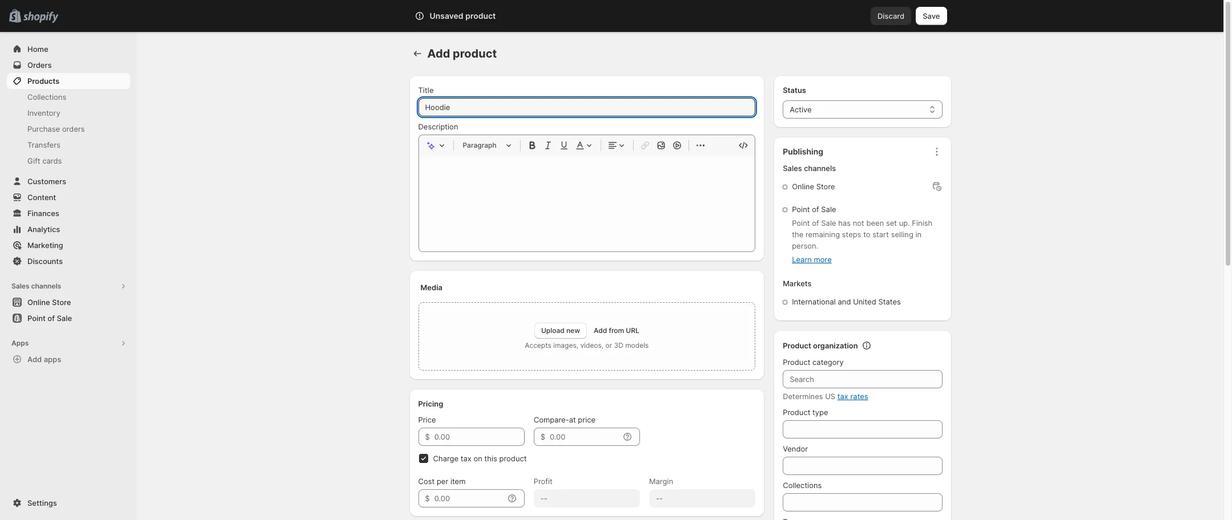 Task type: describe. For each thing, give the bounding box(es) containing it.
transfers
[[27, 141, 60, 150]]

product for product type
[[783, 408, 811, 418]]

set
[[886, 219, 897, 228]]

states
[[879, 298, 901, 307]]

store inside button
[[52, 298, 71, 307]]

learn more link
[[792, 255, 832, 264]]

been
[[867, 219, 884, 228]]

Compare-at price text field
[[550, 428, 620, 447]]

0 vertical spatial sale
[[821, 205, 836, 214]]

accepts
[[525, 342, 552, 350]]

settings link
[[7, 496, 130, 512]]

point inside 'point of sale has not been set up. finish the remaining steps to start selling in person. learn more'
[[792, 219, 810, 228]]

orders link
[[7, 57, 130, 73]]

point of sale inside button
[[27, 314, 72, 323]]

marketing link
[[7, 238, 130, 254]]

charge
[[433, 455, 459, 464]]

of inside button
[[48, 314, 55, 323]]

1 horizontal spatial store
[[817, 182, 835, 191]]

add product
[[428, 47, 497, 61]]

international
[[792, 298, 836, 307]]

profit
[[534, 477, 553, 487]]

content
[[27, 193, 56, 202]]

discard button
[[871, 7, 912, 25]]

product type
[[783, 408, 828, 418]]

on
[[474, 455, 483, 464]]

item
[[451, 477, 466, 487]]

home link
[[7, 41, 130, 57]]

channels inside 'button'
[[31, 282, 61, 291]]

united
[[853, 298, 877, 307]]

start
[[873, 230, 889, 239]]

learn
[[792, 255, 812, 264]]

sales channels inside 'button'
[[11, 282, 61, 291]]

gift cards
[[27, 156, 62, 166]]

analytics link
[[7, 222, 130, 238]]

search
[[465, 11, 490, 21]]

videos,
[[581, 342, 604, 350]]

this
[[485, 455, 497, 464]]

1 horizontal spatial sales channels
[[783, 164, 836, 173]]

collections link
[[7, 89, 130, 105]]

at
[[569, 416, 576, 425]]

online store button
[[0, 295, 137, 311]]

point of sale button
[[0, 311, 137, 327]]

new
[[567, 327, 580, 335]]

cost per item
[[418, 477, 466, 487]]

1 horizontal spatial online
[[792, 182, 814, 191]]

and
[[838, 298, 851, 307]]

Profit text field
[[534, 490, 640, 508]]

person.
[[792, 242, 819, 251]]

compare-
[[534, 416, 569, 425]]

$ for price
[[425, 433, 430, 442]]

tax rates link
[[838, 392, 869, 402]]

type
[[813, 408, 828, 418]]

settings
[[27, 499, 57, 508]]

paragraph
[[463, 141, 497, 150]]

Vendor text field
[[783, 457, 943, 476]]

add from url
[[594, 327, 640, 335]]

marketing
[[27, 241, 63, 250]]

customers
[[27, 177, 66, 186]]

title
[[418, 86, 434, 95]]

selling
[[891, 230, 914, 239]]

point of sale has not been set up. finish the remaining steps to start selling in person. learn more
[[792, 219, 933, 264]]

gift cards link
[[7, 153, 130, 169]]

cost
[[418, 477, 435, 487]]

point inside button
[[27, 314, 46, 323]]

purchase
[[27, 125, 60, 134]]

product category
[[783, 358, 844, 367]]

of inside 'point of sale has not been set up. finish the remaining steps to start selling in person. learn more'
[[812, 219, 819, 228]]

Cost per item text field
[[435, 490, 504, 508]]

online inside button
[[27, 298, 50, 307]]

3d
[[614, 342, 624, 350]]

add apps
[[27, 355, 61, 364]]

$ for compare-at price
[[541, 433, 545, 442]]

shopify image
[[23, 12, 58, 23]]

1 horizontal spatial online store
[[792, 182, 835, 191]]

Product type text field
[[783, 421, 943, 439]]

$ for cost per item
[[425, 495, 430, 504]]

content link
[[7, 190, 130, 206]]

0 vertical spatial point of sale
[[792, 205, 836, 214]]

orders
[[27, 61, 52, 70]]

upload new
[[541, 327, 580, 335]]

remaining
[[806, 230, 840, 239]]

vendor
[[783, 445, 808, 454]]

sales inside 'button'
[[11, 282, 29, 291]]

up.
[[899, 219, 910, 228]]

determines us tax rates
[[783, 392, 869, 402]]

pricing
[[418, 400, 443, 409]]

add for add product
[[428, 47, 450, 61]]

compare-at price
[[534, 416, 596, 425]]

finances
[[27, 209, 59, 218]]

rates
[[851, 392, 869, 402]]

home
[[27, 45, 48, 54]]

models
[[626, 342, 649, 350]]

from
[[609, 327, 624, 335]]

search button
[[446, 7, 778, 25]]

apps button
[[7, 336, 130, 352]]

Price text field
[[435, 428, 525, 447]]

product for product category
[[783, 358, 811, 367]]

product for product organization
[[783, 342, 812, 351]]



Task type: locate. For each thing, give the bounding box(es) containing it.
Title text field
[[418, 98, 756, 117]]

add from url button
[[594, 327, 640, 335]]

online store link
[[7, 295, 130, 311]]

0 vertical spatial point
[[792, 205, 810, 214]]

Collections text field
[[783, 494, 943, 512]]

2 horizontal spatial add
[[594, 327, 607, 335]]

apps
[[44, 355, 61, 364]]

product
[[466, 11, 496, 21], [453, 47, 497, 61], [500, 455, 527, 464]]

channels down publishing
[[804, 164, 836, 173]]

add left from
[[594, 327, 607, 335]]

inventory
[[27, 109, 60, 118]]

determines
[[783, 392, 823, 402]]

tax
[[838, 392, 849, 402], [461, 455, 472, 464]]

1 vertical spatial store
[[52, 298, 71, 307]]

1 vertical spatial of
[[812, 219, 819, 228]]

online
[[792, 182, 814, 191], [27, 298, 50, 307]]

1 horizontal spatial add
[[428, 47, 450, 61]]

add apps button
[[7, 352, 130, 368]]

finances link
[[7, 206, 130, 222]]

add inside "button"
[[27, 355, 42, 364]]

sales
[[783, 164, 802, 173], [11, 282, 29, 291]]

cards
[[42, 156, 62, 166]]

2 vertical spatial point
[[27, 314, 46, 323]]

1 horizontal spatial sales
[[783, 164, 802, 173]]

point of sale link
[[7, 311, 130, 327]]

0 horizontal spatial point of sale
[[27, 314, 72, 323]]

2 vertical spatial product
[[500, 455, 527, 464]]

product down the search
[[453, 47, 497, 61]]

channels down discounts at the left of page
[[31, 282, 61, 291]]

channels
[[804, 164, 836, 173], [31, 282, 61, 291]]

1 vertical spatial product
[[453, 47, 497, 61]]

Margin text field
[[649, 490, 756, 508]]

images,
[[553, 342, 579, 350]]

price
[[578, 416, 596, 425]]

tax right us
[[838, 392, 849, 402]]

1 vertical spatial product
[[783, 358, 811, 367]]

or
[[606, 342, 612, 350]]

store up point of sale button
[[52, 298, 71, 307]]

add left 'apps'
[[27, 355, 42, 364]]

product down determines
[[783, 408, 811, 418]]

0 vertical spatial online store
[[792, 182, 835, 191]]

1 vertical spatial channels
[[31, 282, 61, 291]]

2 vertical spatial of
[[48, 314, 55, 323]]

steps
[[842, 230, 862, 239]]

1 vertical spatial point of sale
[[27, 314, 72, 323]]

product for add product
[[453, 47, 497, 61]]

0 horizontal spatial add
[[27, 355, 42, 364]]

collections down vendor
[[783, 481, 822, 491]]

transfers link
[[7, 137, 130, 153]]

per
[[437, 477, 448, 487]]

2 vertical spatial add
[[27, 355, 42, 364]]

product right unsaved
[[466, 11, 496, 21]]

save
[[923, 11, 940, 21]]

1 vertical spatial online store
[[27, 298, 71, 307]]

online store down publishing
[[792, 182, 835, 191]]

point of sale down the online store link
[[27, 314, 72, 323]]

product down the product organization
[[783, 358, 811, 367]]

1 vertical spatial sales channels
[[11, 282, 61, 291]]

collections up inventory
[[27, 93, 66, 102]]

0 horizontal spatial tax
[[461, 455, 472, 464]]

0 vertical spatial sales
[[783, 164, 802, 173]]

$ down cost
[[425, 495, 430, 504]]

$ down compare-
[[541, 433, 545, 442]]

online store inside button
[[27, 298, 71, 307]]

online down publishing
[[792, 182, 814, 191]]

to
[[864, 230, 871, 239]]

1 horizontal spatial collections
[[783, 481, 822, 491]]

0 vertical spatial add
[[428, 47, 450, 61]]

1 horizontal spatial channels
[[804, 164, 836, 173]]

online up point of sale button
[[27, 298, 50, 307]]

sales channels down publishing
[[783, 164, 836, 173]]

unsaved product
[[430, 11, 496, 21]]

2 product from the top
[[783, 358, 811, 367]]

store down publishing
[[817, 182, 835, 191]]

has
[[839, 219, 851, 228]]

online store up point of sale button
[[27, 298, 71, 307]]

$
[[425, 433, 430, 442], [541, 433, 545, 442], [425, 495, 430, 504]]

accepts images, videos, or 3d models
[[525, 342, 649, 350]]

sales channels button
[[7, 279, 130, 295]]

0 vertical spatial product
[[783, 342, 812, 351]]

1 vertical spatial sale
[[821, 219, 836, 228]]

finish
[[912, 219, 933, 228]]

1 vertical spatial collections
[[783, 481, 822, 491]]

sale inside button
[[57, 314, 72, 323]]

gift
[[27, 156, 40, 166]]

product
[[783, 342, 812, 351], [783, 358, 811, 367], [783, 408, 811, 418]]

purchase orders link
[[7, 121, 130, 137]]

active
[[790, 105, 812, 114]]

0 horizontal spatial channels
[[31, 282, 61, 291]]

0 horizontal spatial online store
[[27, 298, 71, 307]]

us
[[825, 392, 836, 402]]

purchase orders
[[27, 125, 85, 134]]

point
[[792, 205, 810, 214], [792, 219, 810, 228], [27, 314, 46, 323]]

0 vertical spatial of
[[812, 205, 819, 214]]

add up title
[[428, 47, 450, 61]]

0 vertical spatial tax
[[838, 392, 849, 402]]

upload new button
[[535, 323, 587, 339]]

1 vertical spatial point
[[792, 219, 810, 228]]

0 horizontal spatial online
[[27, 298, 50, 307]]

2 vertical spatial sale
[[57, 314, 72, 323]]

1 product from the top
[[783, 342, 812, 351]]

1 horizontal spatial point of sale
[[792, 205, 836, 214]]

0 vertical spatial collections
[[27, 93, 66, 102]]

status
[[783, 86, 806, 95]]

price
[[418, 416, 436, 425]]

add for add from url
[[594, 327, 607, 335]]

1 vertical spatial online
[[27, 298, 50, 307]]

1 horizontal spatial tax
[[838, 392, 849, 402]]

tax left on
[[461, 455, 472, 464]]

1 vertical spatial add
[[594, 327, 607, 335]]

discounts link
[[7, 254, 130, 270]]

product up product category
[[783, 342, 812, 351]]

3 product from the top
[[783, 408, 811, 418]]

1 vertical spatial sales
[[11, 282, 29, 291]]

sales down discounts at the left of page
[[11, 282, 29, 291]]

orders
[[62, 125, 85, 134]]

media
[[421, 283, 443, 292]]

0 horizontal spatial sales
[[11, 282, 29, 291]]

1 vertical spatial tax
[[461, 455, 472, 464]]

sale
[[821, 205, 836, 214], [821, 219, 836, 228], [57, 314, 72, 323]]

point of sale up remaining
[[792, 205, 836, 214]]

0 vertical spatial sales channels
[[783, 164, 836, 173]]

products link
[[7, 73, 130, 89]]

0 horizontal spatial store
[[52, 298, 71, 307]]

sales channels
[[783, 164, 836, 173], [11, 282, 61, 291]]

add for add apps
[[27, 355, 42, 364]]

0 horizontal spatial collections
[[27, 93, 66, 102]]

discard
[[878, 11, 905, 21]]

product for unsaved product
[[466, 11, 496, 21]]

product right the this
[[500, 455, 527, 464]]

sales down publishing
[[783, 164, 802, 173]]

upload
[[541, 327, 565, 335]]

0 horizontal spatial sales channels
[[11, 282, 61, 291]]

store
[[817, 182, 835, 191], [52, 298, 71, 307]]

$ down price
[[425, 433, 430, 442]]

2 vertical spatial product
[[783, 408, 811, 418]]

0 vertical spatial channels
[[804, 164, 836, 173]]

sales channels down discounts at the left of page
[[11, 282, 61, 291]]

organization
[[813, 342, 858, 351]]

in
[[916, 230, 922, 239]]

0 vertical spatial product
[[466, 11, 496, 21]]

charge tax on this product
[[433, 455, 527, 464]]

margin
[[649, 477, 673, 487]]

the
[[792, 230, 804, 239]]

online store
[[792, 182, 835, 191], [27, 298, 71, 307]]

unsaved
[[430, 11, 464, 21]]

product organization
[[783, 342, 858, 351]]

sale inside 'point of sale has not been set up. finish the remaining steps to start selling in person. learn more'
[[821, 219, 836, 228]]

Product category text field
[[783, 371, 943, 389]]

url
[[626, 327, 640, 335]]

0 vertical spatial store
[[817, 182, 835, 191]]

0 vertical spatial online
[[792, 182, 814, 191]]



Task type: vqa. For each thing, say whether or not it's contained in the screenshot.
Product type 'text field'
yes



